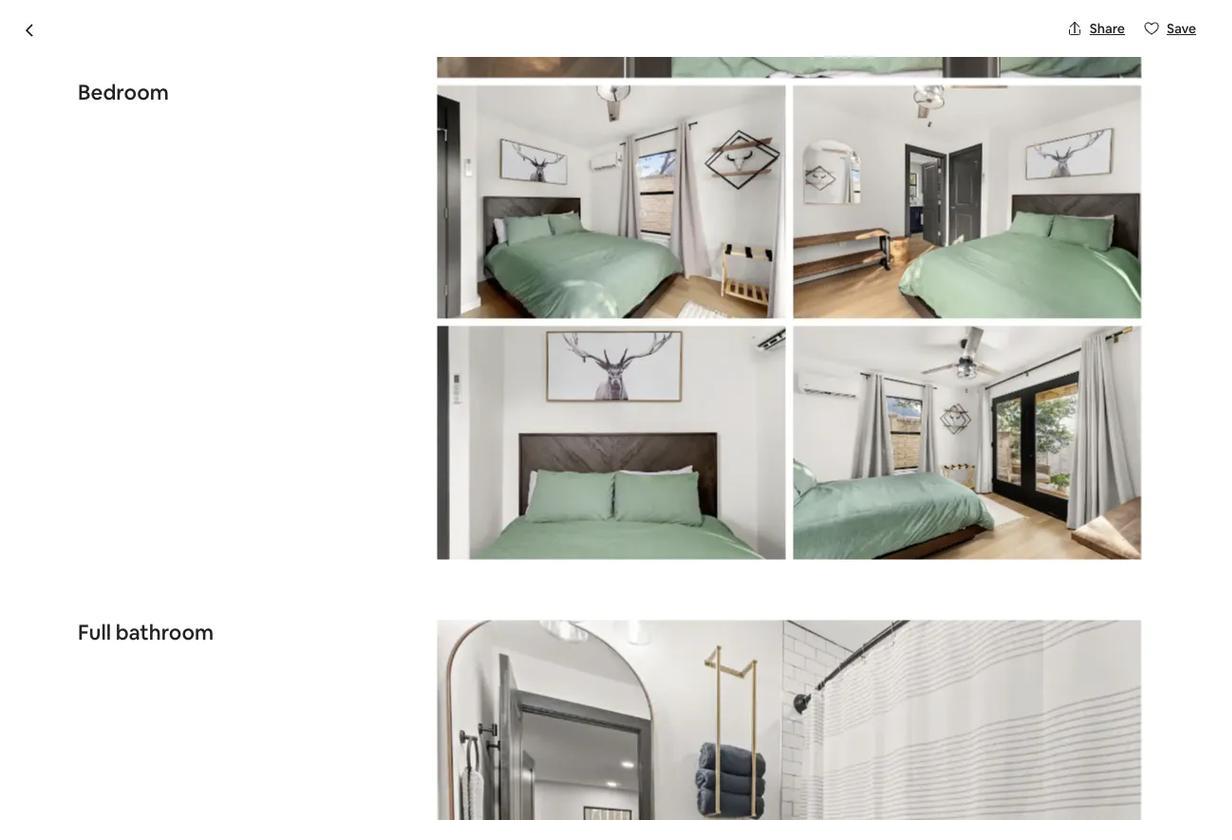 Task type: vqa. For each thing, say whether or not it's contained in the screenshot.
Texas,
yes



Task type: describe. For each thing, give the bounding box(es) containing it.
25
[[1053, 674, 1068, 691]]

couple's lake house getaway! image 1 image
[[78, 180, 610, 612]]

by dominic
[[274, 641, 385, 668]]

profile element
[[775, 0, 1142, 76]]

getaway!
[[312, 97, 418, 129]]

night
[[910, 672, 946, 691]]

house
[[236, 97, 307, 129]]

photo tour dialog
[[0, 0, 1220, 821]]

540
[[156, 774, 179, 791]]

12/28/2023
[[822, 740, 892, 757]]

save for the bottom share button
[[1112, 139, 1142, 156]]

share for the bottom share button
[[1035, 139, 1071, 156]]

for
[[483, 774, 501, 791]]

couple's lake house getaway! image 2 image
[[617, 180, 876, 396]]

couple's
[[78, 97, 179, 129]]

entire
[[78, 641, 136, 668]]

share for top share button
[[1090, 20, 1126, 37]]

$175
[[861, 666, 906, 693]]

save for top share button
[[1167, 20, 1197, 37]]

0 vertical spatial share button
[[1060, 12, 1133, 45]]

united
[[443, 138, 485, 155]]

full
[[78, 619, 111, 646]]

whole
[[534, 774, 571, 791]]

4.96
[[1016, 674, 1043, 691]]

$192
[[811, 666, 856, 693]]

·
[[1046, 674, 1049, 691]]



Task type: locate. For each thing, give the bounding box(es) containing it.
you
[[222, 774, 244, 791]]

$192 $175 night
[[811, 666, 946, 693]]

home
[[140, 641, 196, 668]]

canyon
[[315, 138, 363, 155]]

1 horizontal spatial save
[[1167, 20, 1197, 37]]

save button for the bottom share button
[[1082, 131, 1149, 163]]

take
[[272, 774, 299, 791]]

your
[[504, 774, 531, 791]]

at
[[139, 774, 153, 791]]

reviews
[[1071, 674, 1117, 691]]

couple's lake house getaway! image 4 image
[[883, 180, 1142, 396]]

lake
[[184, 97, 231, 129]]

share button
[[1060, 12, 1133, 45], [1005, 131, 1078, 163]]

couple's lake house getaway! image 5 image
[[883, 404, 1142, 612]]

bedroom image 3 image
[[794, 85, 1142, 319], [794, 85, 1142, 319]]

1 vertical spatial save
[[1112, 139, 1142, 156]]

0 vertical spatial share
[[1090, 20, 1126, 37]]

video
[[302, 774, 336, 791]]

1 vertical spatial share
[[1035, 139, 1071, 156]]

videos
[[440, 774, 480, 791]]

at 540 mbps, you can take video calls and stream videos for your whole group.
[[139, 774, 613, 791]]

couple's lake house getaway!
[[78, 97, 418, 129]]

bedroom image 5 image
[[794, 326, 1142, 560], [794, 326, 1142, 560]]

Start your search search field
[[467, 15, 752, 61]]

save button
[[1137, 12, 1205, 45], [1082, 131, 1149, 163]]

canyon lake, texas, united states
[[315, 138, 528, 155]]

save inside "photo tour" dialog
[[1167, 20, 1197, 37]]

canyon lake, texas, united states button
[[315, 135, 528, 158]]

bedroom image 1 image
[[438, 0, 1142, 78], [438, 0, 1142, 78]]

dominic is a superhost. learn more about dominic. image
[[645, 643, 699, 696], [645, 643, 699, 696]]

share inside "photo tour" dialog
[[1090, 20, 1126, 37]]

0 vertical spatial save
[[1167, 20, 1197, 37]]

1 horizontal spatial share
[[1090, 20, 1126, 37]]

full bathroom image 1 image
[[438, 621, 1142, 821], [438, 621, 1142, 821]]

4.96 · 25 reviews
[[1016, 674, 1117, 691]]

states
[[488, 138, 528, 155]]

can
[[247, 774, 269, 791]]

1 vertical spatial save button
[[1082, 131, 1149, 163]]

and
[[368, 774, 391, 791]]

bedroom image 2 image
[[438, 85, 786, 319], [438, 85, 786, 319]]

save
[[1167, 20, 1197, 37], [1112, 139, 1142, 156]]

stream
[[394, 774, 437, 791]]

calls
[[339, 774, 365, 791]]

mbps,
[[182, 774, 219, 791]]

0 vertical spatial save button
[[1137, 12, 1205, 45]]

couple's lake house getaway! image 3 image
[[617, 404, 876, 612]]

texas,
[[401, 138, 440, 155]]

save button inside "photo tour" dialog
[[1137, 12, 1205, 45]]

0 horizontal spatial share
[[1035, 139, 1071, 156]]

save button for top share button
[[1137, 12, 1205, 45]]

full bathroom
[[78, 619, 214, 646]]

hosted
[[201, 641, 270, 668]]

entire home hosted by dominic
[[78, 641, 385, 668]]

12/29/2023
[[976, 740, 1045, 757]]

bedroom
[[78, 78, 169, 105]]

bedroom image 4 image
[[438, 326, 786, 560], [438, 326, 786, 560]]

bathroom
[[116, 619, 214, 646]]

group.
[[574, 774, 613, 791]]

lake,
[[366, 138, 398, 155]]

1 vertical spatial share button
[[1005, 131, 1078, 163]]

share
[[1090, 20, 1126, 37], [1035, 139, 1071, 156]]

0 horizontal spatial save
[[1112, 139, 1142, 156]]



